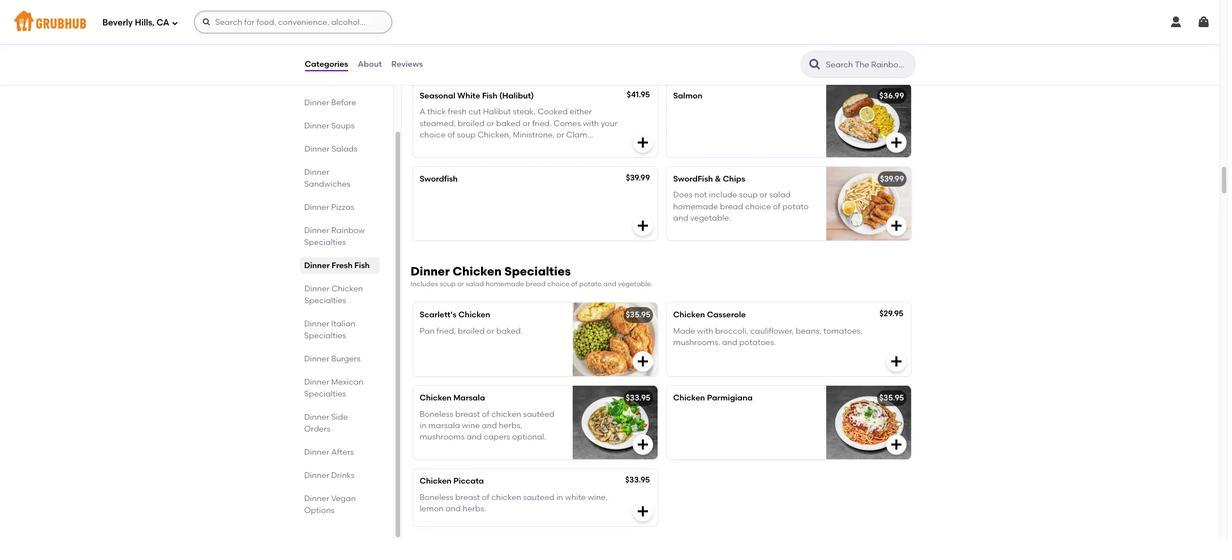 Task type: locate. For each thing, give the bounding box(es) containing it.
or left baked.
[[487, 326, 495, 336]]

0 vertical spatial potato
[[579, 61, 602, 69]]

breast for herbs.
[[455, 493, 480, 503]]

in
[[420, 421, 426, 431], [557, 493, 563, 503]]

a
[[420, 107, 425, 117]]

homemade down "not"
[[673, 202, 718, 212]]

swordfish & chips
[[673, 174, 745, 184]]

dinner up 'dinner chicken specialties'
[[304, 261, 330, 271]]

dinner left italian
[[304, 319, 329, 329]]

salads
[[331, 144, 357, 154]]

choice inside does not include soup or salad homemade bread choice of potato and vegetable.
[[745, 202, 771, 212]]

homemade up baked.
[[486, 280, 524, 288]]

includes up seasonal
[[411, 61, 438, 69]]

and left herbs.
[[446, 504, 461, 514]]

potato
[[579, 61, 602, 69], [783, 202, 809, 212], [579, 280, 602, 288]]

dinner for dinner fresh fish includes soup or salad homemade bread choice of potato and vegetable.
[[411, 45, 450, 59]]

chicken parmigiana
[[673, 394, 753, 403]]

soup up seasonal
[[440, 61, 456, 69]]

2 breast from the top
[[455, 493, 480, 503]]

ca
[[156, 17, 169, 28]]

seasonal
[[420, 91, 456, 101]]

in left white
[[557, 493, 563, 503]]

1 vertical spatial fish
[[482, 91, 498, 101]]

scarlett's chicken
[[420, 310, 490, 320]]

dinner vegan options tab
[[304, 493, 375, 517]]

soup up a
[[457, 130, 476, 140]]

dinner chicken specialties
[[304, 284, 363, 306]]

herbs,
[[499, 421, 523, 431]]

or up scarlett's chicken
[[457, 280, 464, 288]]

dinner for dinner rainbow specialties
[[304, 226, 329, 235]]

soup up scarlett's chicken
[[440, 280, 456, 288]]

cooked
[[538, 107, 568, 117]]

dinner up orders
[[304, 413, 329, 422]]

dinner for dinner sandwiches
[[304, 168, 329, 177]]

breast
[[455, 410, 480, 419], [455, 493, 480, 503]]

in for white
[[557, 493, 563, 503]]

chicken
[[453, 264, 502, 279], [331, 284, 363, 294], [458, 310, 490, 320], [673, 310, 705, 320], [420, 394, 452, 403], [673, 394, 705, 403], [420, 477, 452, 486]]

dinner down dinner fresh fish
[[304, 284, 329, 294]]

2 vertical spatial potato
[[579, 280, 602, 288]]

or inside dinner fresh fish includes soup or salad homemade bread choice of potato and vegetable.
[[457, 61, 464, 69]]

dinner up the reviews
[[411, 45, 450, 59]]

1 horizontal spatial in
[[557, 493, 563, 503]]

0 vertical spatial in
[[420, 421, 426, 431]]

or down comes
[[557, 130, 564, 140]]

chicken up herbs,
[[491, 410, 521, 419]]

dinner salads tab
[[304, 143, 375, 155]]

0 vertical spatial fish
[[488, 45, 512, 59]]

dinner for dinner chicken specialties
[[304, 284, 329, 294]]

0 horizontal spatial $39.99
[[626, 173, 650, 183]]

breakfast specials
[[304, 75, 375, 84]]

dinner pizzas tab
[[304, 202, 375, 213]]

pan fried, broiled or baked.
[[420, 326, 523, 336]]

boneless inside boneless breast of chicken sautéed in marsala wine and herbs, mushrooms and capers optional.
[[420, 410, 453, 419]]

0 vertical spatial with
[[583, 119, 599, 128]]

not
[[694, 190, 707, 200]]

$41.95
[[627, 90, 650, 100]]

chicken
[[491, 410, 521, 419], [491, 493, 521, 503]]

0 vertical spatial $35.95
[[626, 310, 651, 320]]

cut
[[469, 107, 481, 117]]

vegetable. inside dinner fresh fish includes soup or salad homemade bread choice of potato and vegetable.
[[618, 61, 653, 69]]

salad inside dinner chicken specialties includes soup or salad homemade bread choice of potato and vegetable.
[[466, 280, 484, 288]]

bread inside dinner chicken specialties includes soup or salad homemade bread choice of potato and vegetable.
[[526, 280, 546, 288]]

fresh inside dinner fresh fish tab
[[332, 261, 353, 271]]

dinner for dinner drinks
[[304, 471, 329, 481]]

and inside dinner chicken specialties includes soup or salad homemade bread choice of potato and vegetable.
[[603, 280, 616, 288]]

chicken piccata
[[420, 477, 484, 486]]

includes for dinner chicken specialties
[[411, 280, 438, 288]]

chicken parmigiana image
[[826, 386, 911, 460]]

dinner down "dinner pizzas"
[[304, 226, 329, 235]]

$33.95
[[626, 394, 651, 403], [625, 476, 650, 485]]

dinner up scarlett's
[[411, 264, 450, 279]]

1 vertical spatial boneless
[[420, 493, 453, 503]]

1 vertical spatial salad
[[770, 190, 791, 200]]

dinner inside dinner chicken specialties includes soup or salad homemade bread choice of potato and vegetable.
[[411, 264, 450, 279]]

and up "capers"
[[482, 421, 497, 431]]

options
[[304, 506, 335, 516]]

breast up herbs.
[[455, 493, 480, 503]]

dinner inside dinner soups tab
[[304, 121, 329, 131]]

0 vertical spatial broiled
[[458, 119, 485, 128]]

chicken marsala image
[[573, 386, 657, 460]]

soup inside does not include soup or salad homemade bread choice of potato and vegetable.
[[739, 190, 758, 200]]

dinner up options
[[304, 494, 329, 504]]

dinner inside dinner sandwiches
[[304, 168, 329, 177]]

baked
[[496, 119, 521, 128]]

before
[[331, 98, 356, 108]]

chicken,
[[478, 130, 511, 140]]

dinner afters tab
[[304, 447, 375, 458]]

breast for mushrooms
[[455, 410, 480, 419]]

or
[[457, 61, 464, 69], [487, 119, 494, 128], [523, 119, 530, 128], [557, 130, 564, 140], [457, 142, 465, 151], [760, 190, 768, 200], [457, 280, 464, 288], [487, 326, 495, 336]]

of inside a thick fresh cut halibut steak, cooked either steamed, broiled or baked or fried. comes with your choice of soup chicken, ministrone, or clam chowder or a dinner salad.
[[448, 130, 455, 140]]

boneless up lemon at the bottom left of page
[[420, 493, 453, 503]]

dinner for dinner vegan options
[[304, 494, 329, 504]]

potato inside dinner fresh fish includes soup or salad homemade bread choice of potato and vegetable.
[[579, 61, 602, 69]]

homemade inside dinner fresh fish includes soup or salad homemade bread choice of potato and vegetable.
[[486, 61, 524, 69]]

dinner inside dinner side orders
[[304, 413, 329, 422]]

dinner sandwiches tab
[[304, 166, 375, 190]]

specialties for dinner rainbow specialties
[[304, 238, 346, 247]]

dinner inside dinner fresh fish includes soup or salad homemade bread choice of potato and vegetable.
[[411, 45, 450, 59]]

dinner
[[474, 142, 498, 151]]

and inside boneless breast of chicken sauteed in white wine, lemon and herbs.
[[446, 504, 461, 514]]

dinner left drinks
[[304, 471, 329, 481]]

marsala
[[428, 421, 460, 431]]

broiled down cut
[[458, 119, 485, 128]]

1 vertical spatial in
[[557, 493, 563, 503]]

dinner left burgers
[[304, 354, 329, 364]]

dinner for dinner burgers
[[304, 354, 329, 364]]

dinner inside dinner afters tab
[[304, 448, 329, 457]]

vegetable. inside dinner chicken specialties includes soup or salad homemade bread choice of potato and vegetable.
[[618, 280, 653, 288]]

with up "mushrooms,"
[[697, 326, 713, 336]]

or inside dinner chicken specialties includes soup or salad homemade bread choice of potato and vegetable.
[[457, 280, 464, 288]]

tomatoes,
[[824, 326, 863, 336]]

specialties inside dinner italian specialties
[[304, 331, 346, 341]]

a
[[467, 142, 472, 151]]

herbs.
[[463, 504, 486, 514]]

breast up wine
[[455, 410, 480, 419]]

fish for includes
[[488, 45, 512, 59]]

lemon
[[420, 504, 444, 514]]

0 vertical spatial chicken
[[491, 410, 521, 419]]

dinner afters
[[304, 448, 354, 457]]

and
[[603, 61, 616, 69], [673, 213, 689, 223], [603, 280, 616, 288], [722, 338, 738, 348], [482, 421, 497, 431], [467, 433, 482, 442], [446, 504, 461, 514]]

and down broccoli,
[[722, 338, 738, 348]]

2 boneless from the top
[[420, 493, 453, 503]]

chicken up pan fried, broiled or baked.
[[458, 310, 490, 320]]

dinner up sandwiches in the top left of the page
[[304, 168, 329, 177]]

includes inside dinner chicken specialties includes soup or salad homemade bread choice of potato and vegetable.
[[411, 280, 438, 288]]

dinner inside dinner drinks tab
[[304, 471, 329, 481]]

includes inside dinner fresh fish includes soup or salad homemade bread choice of potato and vegetable.
[[411, 61, 438, 69]]

2 vertical spatial fish
[[354, 261, 370, 271]]

dinner down orders
[[304, 448, 329, 457]]

salad
[[466, 61, 484, 69], [770, 190, 791, 200], [466, 280, 484, 288]]

bread
[[526, 61, 546, 69], [720, 202, 743, 212], [526, 280, 546, 288]]

fish up (halibut)
[[488, 45, 512, 59]]

1 chicken from the top
[[491, 410, 521, 419]]

1 boneless from the top
[[420, 410, 453, 419]]

fried,
[[437, 326, 456, 336]]

fish down dinner rainbow specialties tab on the top of page
[[354, 261, 370, 271]]

drinks
[[331, 471, 355, 481]]

specialties inside dinner rainbow specialties
[[304, 238, 346, 247]]

dinner mexican specialties
[[304, 378, 364, 399]]

dinner inside dinner italian specialties
[[304, 319, 329, 329]]

your
[[601, 119, 618, 128]]

0 vertical spatial homemade
[[486, 61, 524, 69]]

2 vertical spatial vegetable.
[[618, 280, 653, 288]]

1 vertical spatial fresh
[[332, 261, 353, 271]]

homemade inside dinner chicken specialties includes soup or salad homemade bread choice of potato and vegetable.
[[486, 280, 524, 288]]

cauliflower,
[[750, 326, 794, 336]]

halibut
[[483, 107, 511, 117]]

dinner burgers
[[304, 354, 361, 364]]

1 horizontal spatial with
[[697, 326, 713, 336]]

boneless for boneless breast of chicken sautéed in marsala wine and herbs, mushrooms and capers optional.
[[420, 410, 453, 419]]

0 horizontal spatial fresh
[[332, 261, 353, 271]]

search icon image
[[808, 58, 822, 71]]

bread inside dinner fresh fish includes soup or salad homemade bread choice of potato and vegetable.
[[526, 61, 546, 69]]

1 vertical spatial homemade
[[673, 202, 718, 212]]

reviews
[[391, 59, 423, 69]]

broiled inside a thick fresh cut halibut steak, cooked either steamed, broiled or baked or fried. comes with your choice of soup chicken, ministrone, or clam chowder or a dinner salad.
[[458, 119, 485, 128]]

and down does
[[673, 213, 689, 223]]

thick
[[427, 107, 446, 117]]

fresh for dinner fresh fish includes soup or salad homemade bread choice of potato and vegetable.
[[453, 45, 485, 59]]

bread for dinner fresh fish
[[526, 61, 546, 69]]

in inside boneless breast of chicken sautéed in marsala wine and herbs, mushrooms and capers optional.
[[420, 421, 426, 431]]

2 includes from the top
[[411, 280, 438, 288]]

boneless up marsala
[[420, 410, 453, 419]]

sauteed
[[523, 493, 555, 503]]

0 vertical spatial fresh
[[453, 45, 485, 59]]

dinner inside dinner salads "tab"
[[304, 144, 329, 154]]

dinner rainbow specialties tab
[[304, 225, 375, 248]]

0 horizontal spatial with
[[583, 119, 599, 128]]

choice inside a thick fresh cut halibut steak, cooked either steamed, broiled or baked or fried. comes with your choice of soup chicken, ministrone, or clam chowder or a dinner salad.
[[420, 130, 446, 140]]

1 breast from the top
[[455, 410, 480, 419]]

1 vertical spatial vegetable.
[[690, 213, 731, 223]]

dinner for dinner afters
[[304, 448, 329, 457]]

0 horizontal spatial $35.95
[[626, 310, 651, 320]]

fish
[[488, 45, 512, 59], [482, 91, 498, 101], [354, 261, 370, 271]]

1 vertical spatial $35.95
[[879, 394, 904, 403]]

svg image
[[636, 136, 650, 149], [890, 136, 903, 149], [636, 355, 650, 369], [890, 355, 903, 369], [636, 505, 650, 519]]

fresh down dinner rainbow specialties tab on the top of page
[[332, 261, 353, 271]]

dinner inside dinner mexican specialties
[[304, 378, 329, 387]]

salad inside dinner fresh fish includes soup or salad homemade bread choice of potato and vegetable.
[[466, 61, 484, 69]]

breast inside boneless breast of chicken sauteed in white wine, lemon and herbs.
[[455, 493, 480, 503]]

chicken up scarlett's chicken
[[453, 264, 502, 279]]

1 vertical spatial bread
[[720, 202, 743, 212]]

0 vertical spatial breast
[[455, 410, 480, 419]]

clam
[[566, 130, 587, 140]]

dinner inside dinner burgers tab
[[304, 354, 329, 364]]

afters
[[331, 448, 354, 457]]

main navigation navigation
[[0, 0, 1220, 44]]

broiled down scarlett's chicken
[[458, 326, 485, 336]]

soup down chips
[[739, 190, 758, 200]]

1 vertical spatial chicken
[[491, 493, 521, 503]]

and inside does not include soup or salad homemade bread choice of potato and vegetable.
[[673, 213, 689, 223]]

fresh
[[448, 107, 467, 117]]

includes for dinner fresh fish
[[411, 61, 438, 69]]

1 includes from the top
[[411, 61, 438, 69]]

dinner vegan options
[[304, 494, 356, 516]]

wine,
[[588, 493, 608, 503]]

0 vertical spatial boneless
[[420, 410, 453, 419]]

with
[[583, 119, 599, 128], [697, 326, 713, 336]]

fish inside dinner fresh fish includes soup or salad homemade bread choice of potato and vegetable.
[[488, 45, 512, 59]]

choice
[[547, 61, 570, 69], [420, 130, 446, 140], [745, 202, 771, 212], [547, 280, 570, 288]]

0 horizontal spatial in
[[420, 421, 426, 431]]

1 vertical spatial includes
[[411, 280, 438, 288]]

specialties inside dinner chicken specialties includes soup or salad homemade bread choice of potato and vegetable.
[[505, 264, 571, 279]]

salad inside does not include soup or salad homemade bread choice of potato and vegetable.
[[770, 190, 791, 200]]

or up white
[[457, 61, 464, 69]]

1 vertical spatial breast
[[455, 493, 480, 503]]

dinner inside 'dinner chicken specialties'
[[304, 284, 329, 294]]

dinner down sandwiches in the top left of the page
[[304, 203, 329, 212]]

boneless
[[420, 410, 453, 419], [420, 493, 453, 503]]

steak,
[[513, 107, 536, 117]]

2 vertical spatial homemade
[[486, 280, 524, 288]]

sandwiches
[[304, 179, 351, 189]]

svg image
[[1169, 15, 1183, 29], [1197, 15, 1211, 29], [202, 18, 211, 27], [172, 20, 178, 26], [636, 219, 650, 233], [890, 219, 903, 233], [636, 438, 650, 452], [890, 438, 903, 452]]

breast inside boneless breast of chicken sautéed in marsala wine and herbs, mushrooms and capers optional.
[[455, 410, 480, 419]]

boneless inside boneless breast of chicken sauteed in white wine, lemon and herbs.
[[420, 493, 453, 503]]

in left marsala
[[420, 421, 426, 431]]

1 vertical spatial with
[[697, 326, 713, 336]]

fresh up white
[[453, 45, 485, 59]]

0 vertical spatial bread
[[526, 61, 546, 69]]

0 vertical spatial salad
[[466, 61, 484, 69]]

specialties for dinner italian specialties
[[304, 331, 346, 341]]

dinner inside dinner rainbow specialties
[[304, 226, 329, 235]]

$35.95 for chicken parmigiana "image"
[[879, 394, 904, 403]]

includes
[[411, 61, 438, 69], [411, 280, 438, 288]]

0 vertical spatial vegetable.
[[618, 61, 653, 69]]

2 chicken from the top
[[491, 493, 521, 503]]

dinner for dinner before
[[304, 98, 329, 108]]

and up scarlett's chicken image
[[603, 280, 616, 288]]

specialties inside 'dinner chicken specialties'
[[304, 296, 346, 306]]

dinner down dinner soups
[[304, 144, 329, 154]]

dinner down breakfast
[[304, 98, 329, 108]]

fish inside dinner fresh fish tab
[[354, 261, 370, 271]]

with down either
[[583, 119, 599, 128]]

dinner inside dinner fresh fish tab
[[304, 261, 330, 271]]

a thick fresh cut halibut steak, cooked either steamed, broiled or baked or fried. comes with your choice of soup chicken, ministrone, or clam chowder or a dinner salad.
[[420, 107, 618, 151]]

in inside boneless breast of chicken sauteed in white wine, lemon and herbs.
[[557, 493, 563, 503]]

soup inside dinner fresh fish includes soup or salad homemade bread choice of potato and vegetable.
[[440, 61, 456, 69]]

comes
[[554, 119, 581, 128]]

dinner inside dinner before tab
[[304, 98, 329, 108]]

fresh inside dinner fresh fish includes soup or salad homemade bread choice of potato and vegetable.
[[453, 45, 485, 59]]

0 vertical spatial includes
[[411, 61, 438, 69]]

specialties
[[304, 238, 346, 247], [505, 264, 571, 279], [304, 296, 346, 306], [304, 331, 346, 341], [304, 389, 346, 399]]

1 horizontal spatial fresh
[[453, 45, 485, 59]]

dinner chicken specialties tab
[[304, 283, 375, 307]]

fresh
[[453, 45, 485, 59], [332, 261, 353, 271]]

homemade up (halibut)
[[486, 61, 524, 69]]

potato inside dinner chicken specialties includes soup or salad homemade bread choice of potato and vegetable.
[[579, 280, 602, 288]]

includes up scarlett's
[[411, 280, 438, 288]]

chicken inside 'dinner chicken specialties'
[[331, 284, 363, 294]]

salad for fish
[[466, 61, 484, 69]]

specialties for dinner chicken specialties
[[304, 296, 346, 306]]

boneless breast of chicken sauteed in white wine, lemon and herbs.
[[420, 493, 608, 514]]

$39.99
[[626, 173, 650, 183], [880, 174, 904, 184]]

dinner left soups
[[304, 121, 329, 131]]

chicken inside boneless breast of chicken sauteed in white wine, lemon and herbs.
[[491, 493, 521, 503]]

or right include at right
[[760, 190, 768, 200]]

dinner down dinner burgers
[[304, 378, 329, 387]]

fish up "halibut"
[[482, 91, 498, 101]]

2 vertical spatial salad
[[466, 280, 484, 288]]

and down main navigation navigation
[[603, 61, 616, 69]]

dinner inside dinner vegan options
[[304, 494, 329, 504]]

chicken left sauteed
[[491, 493, 521, 503]]

1 vertical spatial potato
[[783, 202, 809, 212]]

chicken down dinner fresh fish tab
[[331, 284, 363, 294]]

chicken inside boneless breast of chicken sautéed in marsala wine and herbs, mushrooms and capers optional.
[[491, 410, 521, 419]]

2 vertical spatial bread
[[526, 280, 546, 288]]

dinner inside dinner pizzas tab
[[304, 203, 329, 212]]

specialties inside dinner mexican specialties
[[304, 389, 346, 399]]

casserole
[[707, 310, 746, 320]]

1 horizontal spatial $35.95
[[879, 394, 904, 403]]

svg image for pan fried, broiled or baked.
[[636, 355, 650, 369]]



Task type: vqa. For each thing, say whether or not it's contained in the screenshot.
the bottommost Fresh
yes



Task type: describe. For each thing, give the bounding box(es) containing it.
soup inside a thick fresh cut halibut steak, cooked either steamed, broiled or baked or fried. comes with your choice of soup chicken, ministrone, or clam chowder or a dinner salad.
[[457, 130, 476, 140]]

choice inside dinner fresh fish includes soup or salad homemade bread choice of potato and vegetable.
[[547, 61, 570, 69]]

in for marsala
[[420, 421, 426, 431]]

and inside dinner fresh fish includes soup or salad homemade bread choice of potato and vegetable.
[[603, 61, 616, 69]]

chicken left parmigiana
[[673, 394, 705, 403]]

potatoes.
[[739, 338, 776, 348]]

dinner soups
[[304, 121, 355, 131]]

dinner for dinner mexican specialties
[[304, 378, 329, 387]]

chicken casserole
[[673, 310, 746, 320]]

pizzas
[[331, 203, 354, 212]]

dinner side orders tab
[[304, 412, 375, 435]]

breakfast
[[304, 75, 341, 84]]

salad for specialties
[[466, 280, 484, 288]]

homemade inside does not include soup or salad homemade bread choice of potato and vegetable.
[[673, 202, 718, 212]]

(halibut)
[[499, 91, 534, 101]]

or up chicken, at the left top
[[487, 119, 494, 128]]

fried.
[[532, 119, 552, 128]]

vegetable. inside does not include soup or salad homemade bread choice of potato and vegetable.
[[690, 213, 731, 223]]

dinner burgers tab
[[304, 353, 375, 365]]

does
[[673, 190, 693, 200]]

side
[[331, 413, 348, 422]]

boneless breast of chicken sautéed in marsala wine and herbs, mushrooms and capers optional.
[[420, 410, 555, 442]]

vegetable. for dinner fresh fish
[[618, 61, 653, 69]]

boneless for boneless breast of chicken sauteed in white wine, lemon and herbs.
[[420, 493, 453, 503]]

salmon image
[[826, 84, 911, 157]]

piccata
[[454, 477, 484, 486]]

about button
[[357, 44, 382, 85]]

orders
[[304, 425, 330, 434]]

dinner fresh fish tab
[[304, 260, 375, 272]]

and inside made with broccoli, cauliflower, beans, tomatoes, mushrooms, and potatoes.
[[722, 338, 738, 348]]

soups
[[331, 121, 355, 131]]

chicken for sautéed
[[491, 410, 521, 419]]

dinner for dinner pizzas
[[304, 203, 329, 212]]

dinner for dinner soups
[[304, 121, 329, 131]]

chicken up made
[[673, 310, 705, 320]]

dinner for dinner fresh fish
[[304, 261, 330, 271]]

made
[[673, 326, 695, 336]]

dinner for dinner side orders
[[304, 413, 329, 422]]

1 vertical spatial broiled
[[458, 326, 485, 336]]

of inside dinner fresh fish includes soup or salad homemade bread choice of potato and vegetable.
[[571, 61, 578, 69]]

scarlett's
[[420, 310, 457, 320]]

dinner rainbow specialties
[[304, 226, 365, 247]]

chicken for sauteed
[[491, 493, 521, 503]]

white
[[457, 91, 480, 101]]

and down wine
[[467, 433, 482, 442]]

$29.95
[[880, 309, 904, 319]]

capers
[[484, 433, 510, 442]]

or left a
[[457, 142, 465, 151]]

salmon
[[673, 91, 703, 101]]

dinner fresh fish
[[304, 261, 370, 271]]

categories
[[305, 59, 348, 69]]

sautéed
[[523, 410, 555, 419]]

dinner italian specialties tab
[[304, 318, 375, 342]]

or inside does not include soup or salad homemade bread choice of potato and vegetable.
[[760, 190, 768, 200]]

choice inside dinner chicken specialties includes soup or salad homemade bread choice of potato and vegetable.
[[547, 280, 570, 288]]

dinner pizzas
[[304, 203, 354, 212]]

with inside made with broccoli, cauliflower, beans, tomatoes, mushrooms, and potatoes.
[[697, 326, 713, 336]]

vegan
[[331, 494, 356, 504]]

with inside a thick fresh cut halibut steak, cooked either steamed, broiled or baked or fried. comes with your choice of soup chicken, ministrone, or clam chowder or a dinner salad.
[[583, 119, 599, 128]]

potato for dinner fresh fish
[[579, 61, 602, 69]]

specials
[[343, 75, 375, 84]]

of inside does not include soup or salad homemade bread choice of potato and vegetable.
[[773, 202, 781, 212]]

white
[[565, 493, 586, 503]]

0 vertical spatial $33.95
[[626, 394, 651, 403]]

mushrooms,
[[673, 338, 720, 348]]

chicken up marsala
[[420, 394, 452, 403]]

specialties for dinner mexican specialties
[[304, 389, 346, 399]]

bread for dinner chicken specialties
[[526, 280, 546, 288]]

swordfish
[[673, 174, 713, 184]]

beverly hills, ca
[[102, 17, 169, 28]]

chicken inside dinner chicken specialties includes soup or salad homemade bread choice of potato and vegetable.
[[453, 264, 502, 279]]

chowder
[[420, 142, 455, 151]]

1 vertical spatial $33.95
[[625, 476, 650, 485]]

burgers
[[331, 354, 361, 364]]

fish for (halibut)
[[482, 91, 498, 101]]

svg image for made with broccoli, cauliflower, beans, tomatoes, mushrooms, and potatoes.
[[890, 355, 903, 369]]

dinner soups tab
[[304, 120, 375, 132]]

dinner drinks
[[304, 471, 355, 481]]

Search for food, convenience, alcohol... search field
[[194, 11, 392, 33]]

include
[[709, 190, 737, 200]]

dinner for dinner chicken specialties includes soup or salad homemade bread choice of potato and vegetable.
[[411, 264, 450, 279]]

of inside dinner chicken specialties includes soup or salad homemade bread choice of potato and vegetable.
[[571, 280, 578, 288]]

dinner drinks tab
[[304, 470, 375, 482]]

$36.99
[[879, 91, 904, 101]]

chicken marsala
[[420, 394, 485, 403]]

dinner salads
[[304, 144, 357, 154]]

either
[[570, 107, 592, 117]]

homemade for specialties
[[486, 280, 524, 288]]

homemade for fish
[[486, 61, 524, 69]]

specialties for dinner chicken specialties includes soup or salad homemade bread choice of potato and vegetable.
[[505, 264, 571, 279]]

reviews button
[[391, 44, 424, 85]]

or down the steak,
[[523, 119, 530, 128]]

dinner before
[[304, 98, 356, 108]]

of inside boneless breast of chicken sautéed in marsala wine and herbs, mushrooms and capers optional.
[[482, 410, 490, 419]]

dinner fresh fish includes soup or salad homemade bread choice of potato and vegetable.
[[411, 45, 653, 69]]

potato inside does not include soup or salad homemade bread choice of potato and vegetable.
[[783, 202, 809, 212]]

beverly
[[102, 17, 133, 28]]

dinner before tab
[[304, 97, 375, 109]]

pan
[[420, 326, 435, 336]]

dinner mexican specialties tab
[[304, 376, 375, 400]]

dinner side orders
[[304, 413, 348, 434]]

marsala
[[454, 394, 485, 403]]

swordfish & chips image
[[826, 167, 911, 241]]

$35.95 for scarlett's chicken image
[[626, 310, 651, 320]]

soup inside dinner chicken specialties includes soup or salad homemade bread choice of potato and vegetable.
[[440, 280, 456, 288]]

vegetable. for dinner chicken specialties
[[618, 280, 653, 288]]

dinner sandwiches
[[304, 168, 351, 189]]

parmigiana
[[707, 394, 753, 403]]

chicken up lemon at the bottom left of page
[[420, 477, 452, 486]]

seasonal white fish (halibut)
[[420, 91, 534, 101]]

Search The Rainbow Bar and Grill search field
[[825, 59, 912, 70]]

steamed,
[[420, 119, 456, 128]]

dinner for dinner salads
[[304, 144, 329, 154]]

fresh for dinner fresh fish
[[332, 261, 353, 271]]

categories button
[[304, 44, 349, 85]]

broccoli,
[[715, 326, 749, 336]]

salad.
[[500, 142, 523, 151]]

mexican
[[331, 378, 364, 387]]

mushrooms
[[420, 433, 465, 442]]

swordfish
[[420, 174, 458, 184]]

made with broccoli, cauliflower, beans, tomatoes, mushrooms, and potatoes.
[[673, 326, 863, 348]]

potato for dinner chicken specialties
[[579, 280, 602, 288]]

dinner italian specialties
[[304, 319, 355, 341]]

wine
[[462, 421, 480, 431]]

dinner chicken specialties includes soup or salad homemade bread choice of potato and vegetable.
[[411, 264, 653, 288]]

ministrone,
[[513, 130, 555, 140]]

dinner for dinner italian specialties
[[304, 319, 329, 329]]

chips
[[723, 174, 745, 184]]

breakfast specials tab
[[304, 74, 375, 85]]

1 horizontal spatial $39.99
[[880, 174, 904, 184]]

scarlett's chicken image
[[573, 303, 657, 377]]

svg image for a thick fresh cut halibut steak, cooked either steamed, broiled or baked or fried. comes with your choice of soup chicken, ministrone, or clam chowder or a dinner salad.
[[636, 136, 650, 149]]

about
[[358, 59, 382, 69]]

optional.
[[512, 433, 546, 442]]

bread inside does not include soup or salad homemade bread choice of potato and vegetable.
[[720, 202, 743, 212]]

italian
[[331, 319, 355, 329]]

of inside boneless breast of chicken sauteed in white wine, lemon and herbs.
[[482, 493, 490, 503]]

&
[[715, 174, 721, 184]]

does not include soup or salad homemade bread choice of potato and vegetable.
[[673, 190, 809, 223]]



